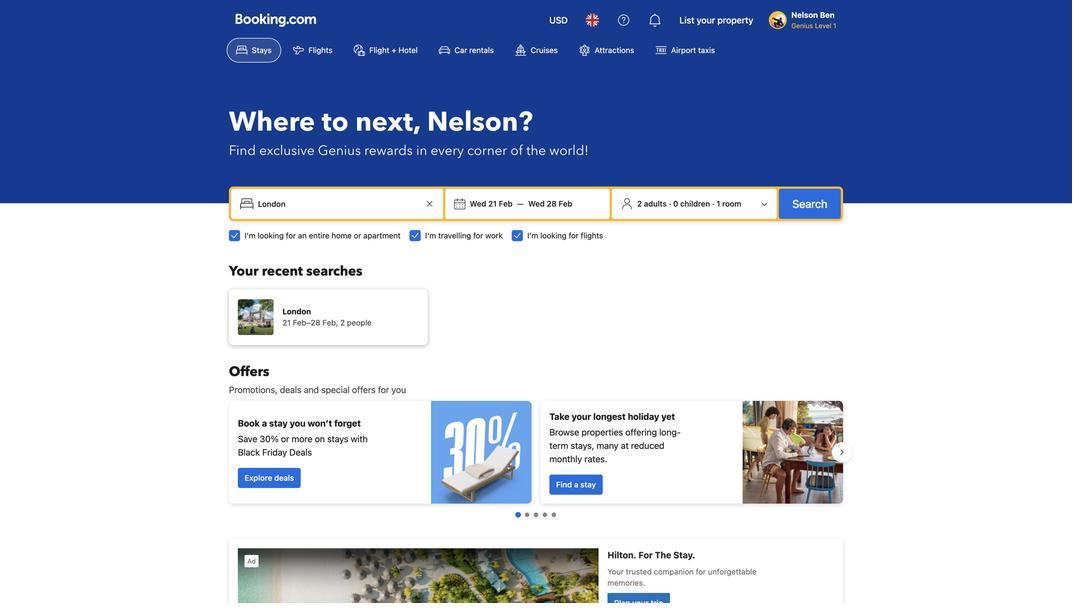 Task type: locate. For each thing, give the bounding box(es) containing it.
searches
[[306, 262, 363, 281]]

deals right explore
[[274, 473, 294, 483]]

0 vertical spatial 2
[[638, 199, 642, 208]]

find down monthly
[[556, 480, 572, 489]]

long-
[[660, 427, 681, 438]]

0 horizontal spatial you
[[290, 418, 306, 429]]

deals
[[280, 385, 302, 395], [274, 473, 294, 483]]

to
[[322, 104, 349, 141]]

1 left room
[[717, 199, 721, 208]]

for left work
[[473, 231, 483, 240]]

1 horizontal spatial your
[[697, 15, 716, 25]]

0 horizontal spatial 1
[[717, 199, 721, 208]]

or
[[354, 231, 361, 240], [281, 434, 290, 444]]

1 vertical spatial your
[[572, 411, 591, 422]]

30%
[[260, 434, 279, 444]]

1 vertical spatial 2
[[340, 318, 345, 327]]

your inside the take your longest holiday yet browse properties offering long- term stays, many at reduced monthly rates.
[[572, 411, 591, 422]]

recent
[[262, 262, 303, 281]]

21 inside london 21 feb–28 feb, 2 people
[[283, 318, 291, 327]]

or inside book a stay you won't forget save 30% or more on stays with black friday deals
[[281, 434, 290, 444]]

looking right i'm
[[541, 231, 567, 240]]

21 for feb–28
[[283, 318, 291, 327]]

region containing take your longest holiday yet
[[220, 397, 853, 508]]

21 down london
[[283, 318, 291, 327]]

i'm left travelling
[[425, 231, 436, 240]]

deals left and
[[280, 385, 302, 395]]

at
[[621, 441, 629, 451]]

2 · from the left
[[713, 199, 715, 208]]

attractions link
[[570, 38, 644, 63]]

1 vertical spatial you
[[290, 418, 306, 429]]

1 horizontal spatial wed
[[529, 199, 545, 208]]

0 vertical spatial genius
[[792, 22, 814, 30]]

1 vertical spatial genius
[[318, 142, 361, 160]]

for left flights
[[569, 231, 579, 240]]

0 vertical spatial a
[[262, 418, 267, 429]]

1 horizontal spatial a
[[574, 480, 579, 489]]

monthly
[[550, 454, 582, 465]]

your recent searches
[[229, 262, 363, 281]]

2 feb from the left
[[559, 199, 573, 208]]

2 inside london 21 feb–28 feb, 2 people
[[340, 318, 345, 327]]

explore deals link
[[238, 468, 301, 488]]

21 left —
[[489, 199, 497, 208]]

1 horizontal spatial find
[[556, 480, 572, 489]]

attractions
[[595, 46, 635, 55]]

stay down rates.
[[581, 480, 596, 489]]

0 horizontal spatial feb
[[499, 199, 513, 208]]

1 vertical spatial 21
[[283, 318, 291, 327]]

with
[[351, 434, 368, 444]]

your right take
[[572, 411, 591, 422]]

wed
[[470, 199, 487, 208], [529, 199, 545, 208]]

your right list
[[697, 15, 716, 25]]

your account menu nelson ben genius level 1 element
[[769, 5, 841, 31]]

21
[[489, 199, 497, 208], [283, 318, 291, 327]]

find
[[229, 142, 256, 160], [556, 480, 572, 489]]

deals
[[289, 447, 312, 458]]

booking.com image
[[236, 13, 316, 27]]

0 horizontal spatial looking
[[258, 231, 284, 240]]

21 for feb
[[489, 199, 497, 208]]

you inside offers promotions, deals and special offers for you
[[392, 385, 406, 395]]

longest
[[594, 411, 626, 422]]

0 vertical spatial find
[[229, 142, 256, 160]]

0 horizontal spatial find
[[229, 142, 256, 160]]

Where are you going? field
[[254, 194, 423, 214]]

offers
[[229, 363, 269, 381]]

or right home
[[354, 231, 361, 240]]

stay up '30%'
[[269, 418, 288, 429]]

room
[[723, 199, 742, 208]]

you
[[392, 385, 406, 395], [290, 418, 306, 429]]

looking
[[258, 231, 284, 240], [541, 231, 567, 240]]

you right offers
[[392, 385, 406, 395]]

· left 0
[[669, 199, 672, 208]]

london
[[283, 307, 311, 316]]

take your longest holiday yet browse properties offering long- term stays, many at reduced monthly rates.
[[550, 411, 681, 465]]

28
[[547, 199, 557, 208]]

a inside book a stay you won't forget save 30% or more on stays with black friday deals
[[262, 418, 267, 429]]

0 vertical spatial you
[[392, 385, 406, 395]]

1 horizontal spatial looking
[[541, 231, 567, 240]]

0 horizontal spatial a
[[262, 418, 267, 429]]

stay inside book a stay you won't forget save 30% or more on stays with black friday deals
[[269, 418, 288, 429]]

list your property
[[680, 15, 754, 25]]

exclusive
[[259, 142, 315, 160]]

search button
[[779, 189, 841, 219]]

nelson
[[792, 10, 818, 20]]

wed up i'm travelling for work
[[470, 199, 487, 208]]

0 vertical spatial stay
[[269, 418, 288, 429]]

more
[[292, 434, 313, 444]]

level
[[815, 22, 832, 30]]

1 right level
[[834, 22, 837, 30]]

i'm up your
[[245, 231, 256, 240]]

adults
[[644, 199, 667, 208]]

save
[[238, 434, 258, 444]]

a
[[262, 418, 267, 429], [574, 480, 579, 489]]

1 horizontal spatial genius
[[792, 22, 814, 30]]

0 horizontal spatial genius
[[318, 142, 361, 160]]

wed left 28
[[529, 199, 545, 208]]

stay
[[269, 418, 288, 429], [581, 480, 596, 489]]

region
[[220, 397, 853, 508]]

i'm for i'm travelling for work
[[425, 231, 436, 240]]

feb left —
[[499, 199, 513, 208]]

0 horizontal spatial i'm
[[245, 231, 256, 240]]

2 right feb, on the left bottom
[[340, 318, 345, 327]]

1 horizontal spatial feb
[[559, 199, 573, 208]]

1 horizontal spatial 1
[[834, 22, 837, 30]]

offers
[[352, 385, 376, 395]]

0 horizontal spatial ·
[[669, 199, 672, 208]]

i'm
[[245, 231, 256, 240], [425, 231, 436, 240]]

1 vertical spatial find
[[556, 480, 572, 489]]

1 horizontal spatial 21
[[489, 199, 497, 208]]

where to next, nelson? find exclusive genius rewards in every corner of the world!
[[229, 104, 589, 160]]

1 vertical spatial a
[[574, 480, 579, 489]]

genius
[[792, 22, 814, 30], [318, 142, 361, 160]]

1 horizontal spatial i'm
[[425, 231, 436, 240]]

0 vertical spatial deals
[[280, 385, 302, 395]]

1 vertical spatial deals
[[274, 473, 294, 483]]

for for flights
[[569, 231, 579, 240]]

1 horizontal spatial 2
[[638, 199, 642, 208]]

0 horizontal spatial stay
[[269, 418, 288, 429]]

2
[[638, 199, 642, 208], [340, 318, 345, 327]]

feb
[[499, 199, 513, 208], [559, 199, 573, 208]]

i'm for i'm looking for an entire home or apartment
[[245, 231, 256, 240]]

browse
[[550, 427, 580, 438]]

1 horizontal spatial you
[[392, 385, 406, 395]]

book a stay you won't forget save 30% or more on stays with black friday deals
[[238, 418, 368, 458]]

yet
[[662, 411, 675, 422]]

genius down to at the left
[[318, 142, 361, 160]]

1 vertical spatial 1
[[717, 199, 721, 208]]

your
[[229, 262, 259, 281]]

2 left adults at the top
[[638, 199, 642, 208]]

progress bar
[[516, 512, 556, 518]]

for inside offers promotions, deals and special offers for you
[[378, 385, 389, 395]]

in
[[416, 142, 427, 160]]

find down where
[[229, 142, 256, 160]]

1 i'm from the left
[[245, 231, 256, 240]]

1 vertical spatial stay
[[581, 480, 596, 489]]

2 looking from the left
[[541, 231, 567, 240]]

for left the an
[[286, 231, 296, 240]]

for right offers
[[378, 385, 389, 395]]

1 inside nelson ben genius level 1
[[834, 22, 837, 30]]

1 wed from the left
[[470, 199, 487, 208]]

i'm looking for an entire home or apartment
[[245, 231, 401, 240]]

car rentals link
[[430, 38, 504, 63]]

list your property link
[[673, 7, 760, 34]]

1 vertical spatial or
[[281, 434, 290, 444]]

stays,
[[571, 441, 595, 451]]

explore deals
[[245, 473, 294, 483]]

black
[[238, 447, 260, 458]]

·
[[669, 199, 672, 208], [713, 199, 715, 208]]

· right children
[[713, 199, 715, 208]]

0 horizontal spatial wed
[[470, 199, 487, 208]]

a right book
[[262, 418, 267, 429]]

0 horizontal spatial or
[[281, 434, 290, 444]]

2 i'm from the left
[[425, 231, 436, 240]]

0 vertical spatial or
[[354, 231, 361, 240]]

genius inside where to next, nelson? find exclusive genius rewards in every corner of the world!
[[318, 142, 361, 160]]

rewards
[[364, 142, 413, 160]]

or right '30%'
[[281, 434, 290, 444]]

a for book
[[262, 418, 267, 429]]

for for work
[[473, 231, 483, 240]]

0 vertical spatial 1
[[834, 22, 837, 30]]

1 horizontal spatial ·
[[713, 199, 715, 208]]

a down monthly
[[574, 480, 579, 489]]

london 21 feb–28 feb, 2 people
[[283, 307, 372, 327]]

0 horizontal spatial 2
[[340, 318, 345, 327]]

usd button
[[543, 7, 575, 34]]

flights
[[309, 46, 333, 55]]

you up the more
[[290, 418, 306, 429]]

0 horizontal spatial your
[[572, 411, 591, 422]]

1
[[834, 22, 837, 30], [717, 199, 721, 208]]

looking left the an
[[258, 231, 284, 240]]

corner
[[467, 142, 507, 160]]

next,
[[356, 104, 421, 141]]

feb right 28
[[559, 199, 573, 208]]

0 vertical spatial your
[[697, 15, 716, 25]]

2 inside button
[[638, 199, 642, 208]]

1 horizontal spatial stay
[[581, 480, 596, 489]]

0 vertical spatial 21
[[489, 199, 497, 208]]

genius down nelson
[[792, 22, 814, 30]]

stays
[[252, 46, 272, 55]]

1 looking from the left
[[258, 231, 284, 240]]

0 horizontal spatial 21
[[283, 318, 291, 327]]



Task type: describe. For each thing, give the bounding box(es) containing it.
reduced
[[631, 441, 665, 451]]

looking for i'm
[[541, 231, 567, 240]]

take
[[550, 411, 570, 422]]

car
[[455, 46, 467, 55]]

deals inside region
[[274, 473, 294, 483]]

children
[[681, 199, 710, 208]]

promotions,
[[229, 385, 278, 395]]

taxis
[[699, 46, 715, 55]]

nelson?
[[427, 104, 533, 141]]

hotel
[[399, 46, 418, 55]]

feb–28
[[293, 318, 321, 327]]

2 adults · 0 children · 1 room button
[[617, 193, 773, 215]]

wed 21 feb button
[[466, 194, 517, 214]]

many
[[597, 441, 619, 451]]

stay for book
[[269, 418, 288, 429]]

—
[[517, 199, 524, 208]]

on
[[315, 434, 325, 444]]

+
[[392, 46, 397, 55]]

friday
[[262, 447, 287, 458]]

deals inside offers promotions, deals and special offers for you
[[280, 385, 302, 395]]

genius inside nelson ben genius level 1
[[792, 22, 814, 30]]

i'm
[[528, 231, 539, 240]]

1 inside button
[[717, 199, 721, 208]]

world!
[[550, 142, 589, 160]]

and
[[304, 385, 319, 395]]

usd
[[550, 15, 568, 25]]

explore
[[245, 473, 272, 483]]

take your longest holiday yet image
[[743, 401, 844, 504]]

you inside book a stay you won't forget save 30% or more on stays with black friday deals
[[290, 418, 306, 429]]

stays link
[[227, 38, 281, 63]]

every
[[431, 142, 464, 160]]

1 horizontal spatial or
[[354, 231, 361, 240]]

find a stay link
[[550, 475, 603, 495]]

home
[[332, 231, 352, 240]]

cruises link
[[506, 38, 568, 63]]

airport taxis link
[[646, 38, 725, 63]]

progress bar inside offers main content
[[516, 512, 556, 518]]

the
[[527, 142, 546, 160]]

property
[[718, 15, 754, 25]]

airport taxis
[[671, 46, 715, 55]]

offering
[[626, 427, 657, 438]]

for for an
[[286, 231, 296, 240]]

wed 28 feb button
[[524, 194, 577, 214]]

flights
[[581, 231, 603, 240]]

flight + hotel link
[[344, 38, 427, 63]]

looking for i'm
[[258, 231, 284, 240]]

search
[[793, 197, 828, 210]]

2 wed from the left
[[529, 199, 545, 208]]

1 · from the left
[[669, 199, 672, 208]]

a for find
[[574, 480, 579, 489]]

rentals
[[470, 46, 494, 55]]

book
[[238, 418, 260, 429]]

won't
[[308, 418, 332, 429]]

wed 21 feb — wed 28 feb
[[470, 199, 573, 208]]

feb,
[[323, 318, 338, 327]]

find inside region
[[556, 480, 572, 489]]

offers main content
[[220, 363, 853, 603]]

rates.
[[585, 454, 608, 465]]

i'm looking for flights
[[528, 231, 603, 240]]

airport
[[671, 46, 696, 55]]

i'm travelling for work
[[425, 231, 503, 240]]

your for take
[[572, 411, 591, 422]]

holiday
[[628, 411, 660, 422]]

your for list
[[697, 15, 716, 25]]

find inside where to next, nelson? find exclusive genius rewards in every corner of the world!
[[229, 142, 256, 160]]

offers promotions, deals and special offers for you
[[229, 363, 406, 395]]

1 feb from the left
[[499, 199, 513, 208]]

of
[[511, 142, 523, 160]]

travelling
[[438, 231, 471, 240]]

apartment
[[364, 231, 401, 240]]

ben
[[820, 10, 835, 20]]

properties
[[582, 427, 623, 438]]

search for black friday deals on stays image
[[431, 401, 532, 504]]

stay for find
[[581, 480, 596, 489]]

2 adults · 0 children · 1 room
[[638, 199, 742, 208]]

forget
[[334, 418, 361, 429]]

cruises
[[531, 46, 558, 55]]

advertisement region
[[229, 540, 844, 603]]

0
[[674, 199, 679, 208]]

stays
[[327, 434, 349, 444]]

flight
[[370, 46, 390, 55]]

find a stay
[[556, 480, 596, 489]]

list
[[680, 15, 695, 25]]

where
[[229, 104, 315, 141]]

work
[[486, 231, 503, 240]]

an
[[298, 231, 307, 240]]

entire
[[309, 231, 330, 240]]

people
[[347, 318, 372, 327]]

nelson ben genius level 1
[[792, 10, 837, 30]]



Task type: vqa. For each thing, say whether or not it's contained in the screenshot.
0
yes



